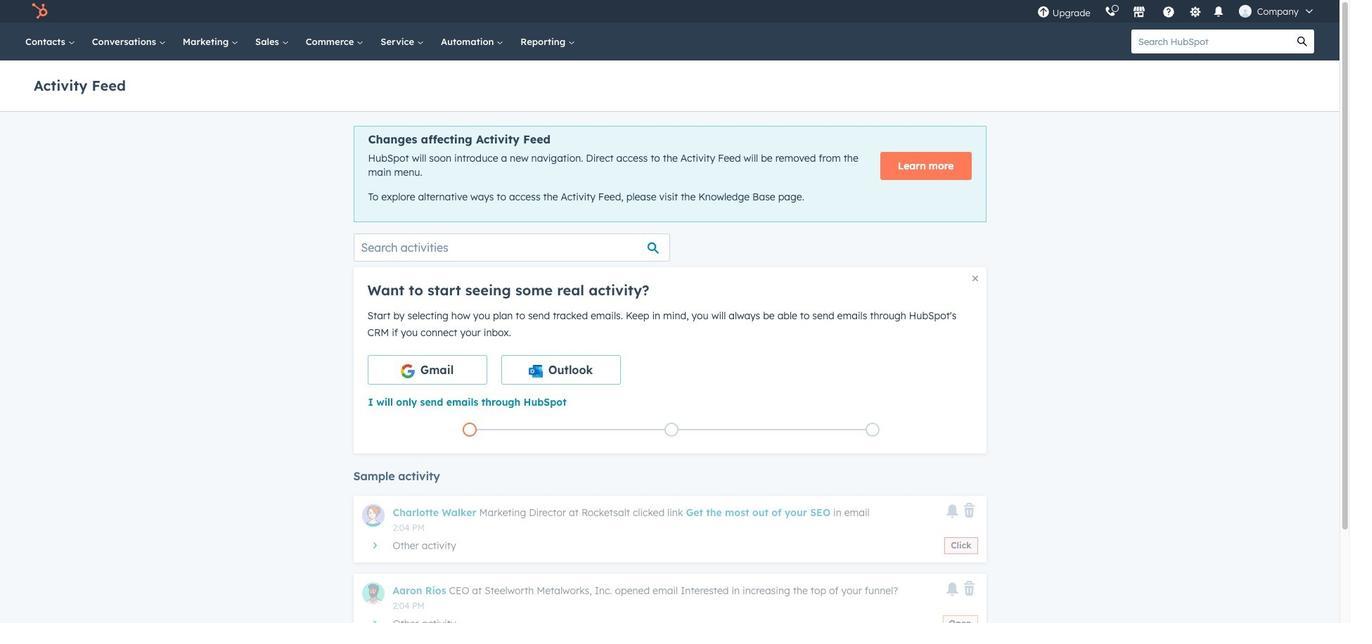 Task type: describe. For each thing, give the bounding box(es) containing it.
marketplaces image
[[1133, 6, 1146, 19]]

close image
[[973, 276, 978, 281]]

Search HubSpot search field
[[1132, 30, 1291, 53]]



Task type: locate. For each thing, give the bounding box(es) containing it.
onboarding.steps.sendtrackedemailingmail.title image
[[668, 427, 675, 434]]

list
[[369, 420, 974, 440]]

Search activities search field
[[354, 233, 670, 262]]

menu
[[1031, 0, 1323, 23]]

onboarding.steps.finalstep.title image
[[870, 427, 877, 434]]

None checkbox
[[368, 355, 487, 385], [501, 355, 621, 385], [368, 355, 487, 385], [501, 355, 621, 385]]

jacob simon image
[[1239, 5, 1252, 18]]



Task type: vqa. For each thing, say whether or not it's contained in the screenshot.
option
yes



